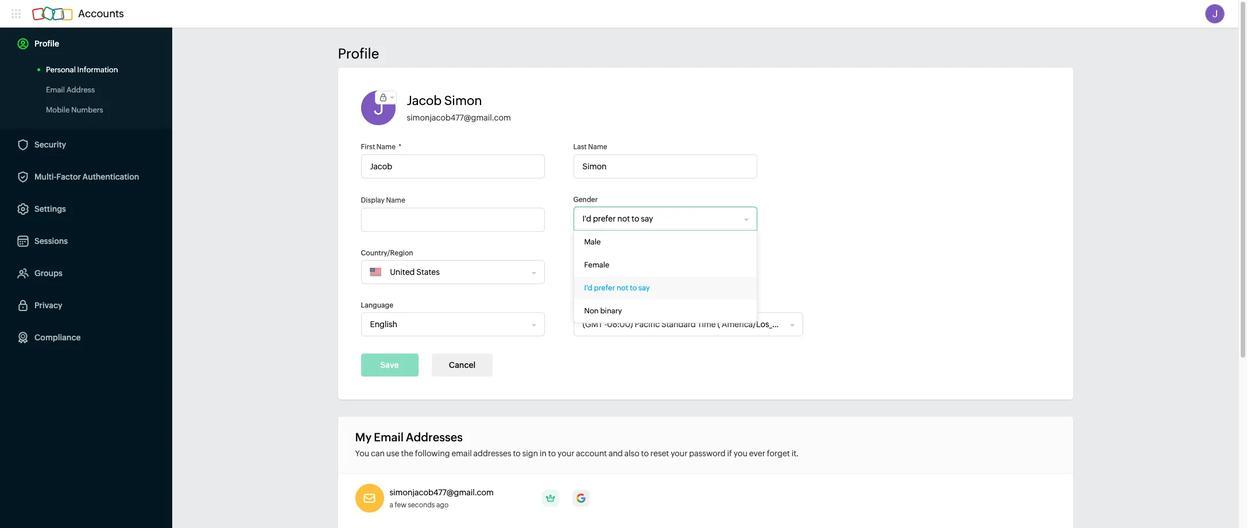 Task type: vqa. For each thing, say whether or not it's contained in the screenshot.
Abkhazian
no



Task type: describe. For each thing, give the bounding box(es) containing it.
it.
[[792, 449, 799, 458]]

settings
[[34, 204, 66, 214]]

in
[[540, 449, 547, 458]]

save button
[[361, 354, 418, 377]]

1 your from the left
[[558, 449, 575, 458]]

first name *
[[361, 143, 402, 151]]

name for display
[[386, 196, 405, 204]]

language
[[361, 302, 394, 310]]

gender
[[574, 196, 598, 204]]

last
[[574, 143, 587, 151]]

cancel
[[449, 361, 476, 370]]

zone
[[591, 302, 607, 310]]

authentication
[[82, 172, 139, 182]]

display name
[[361, 196, 405, 204]]

prefer
[[594, 284, 615, 292]]

accounts
[[78, 7, 124, 20]]

non
[[584, 307, 599, 315]]

sessions
[[34, 237, 68, 246]]

last name
[[574, 143, 608, 151]]

email address
[[46, 86, 95, 94]]

binary
[[601, 307, 622, 315]]

account
[[576, 449, 607, 458]]

seconds
[[408, 501, 435, 510]]

you
[[734, 449, 748, 458]]

simonjacob477@gmail.com a few seconds ago
[[390, 488, 494, 510]]

privacy
[[34, 301, 62, 310]]

mprivacy image
[[375, 91, 391, 104]]

addresses
[[474, 449, 512, 458]]

2 your from the left
[[671, 449, 688, 458]]

information
[[77, 65, 118, 74]]

ever
[[749, 449, 766, 458]]

email inside my email addresses you can use the following email addresses to sign in to your account and also to reset your password if you ever forget it.
[[374, 431, 404, 444]]

i'd
[[584, 284, 593, 292]]

use
[[386, 449, 400, 458]]

*
[[399, 143, 402, 151]]

factor
[[56, 172, 81, 182]]

ago
[[437, 501, 449, 510]]

0 horizontal spatial profile
[[34, 39, 59, 48]]

personal information
[[46, 65, 118, 74]]

not
[[617, 284, 629, 292]]

first
[[361, 143, 375, 151]]

my email addresses you can use the following email addresses to sign in to your account and also to reset your password if you ever forget it.
[[355, 431, 799, 458]]

save
[[381, 361, 399, 370]]

numbers
[[71, 106, 103, 114]]

addresses
[[406, 431, 463, 444]]

to left say
[[630, 284, 637, 292]]

mobile
[[46, 106, 70, 114]]

following
[[415, 449, 450, 458]]

email
[[452, 449, 472, 458]]

sign
[[523, 449, 538, 458]]

reset
[[651, 449, 669, 458]]

to right in
[[548, 449, 556, 458]]

female
[[584, 261, 610, 269]]

time
[[574, 302, 590, 310]]

few
[[395, 501, 407, 510]]



Task type: locate. For each thing, give the bounding box(es) containing it.
1 horizontal spatial profile
[[338, 46, 379, 61]]

email up use
[[374, 431, 404, 444]]

email up mobile
[[46, 86, 65, 94]]

None field
[[574, 207, 745, 230], [382, 261, 528, 284], [574, 261, 745, 284], [362, 313, 532, 336], [574, 313, 791, 336], [574, 207, 745, 230], [382, 261, 528, 284], [574, 261, 745, 284], [362, 313, 532, 336], [574, 313, 791, 336]]

None text field
[[361, 155, 545, 179], [574, 155, 757, 179], [361, 208, 545, 232], [361, 155, 545, 179], [574, 155, 757, 179], [361, 208, 545, 232]]

cancel button
[[432, 354, 493, 377]]

to left the sign
[[513, 449, 521, 458]]

0 vertical spatial simonjacob477@gmail.com
[[407, 113, 511, 122]]

multi-
[[34, 172, 56, 182]]

1 vertical spatial simonjacob477@gmail.com
[[390, 488, 494, 497]]

also
[[625, 449, 640, 458]]

time zone
[[574, 302, 607, 310]]

security
[[34, 140, 66, 149]]

country/region
[[361, 249, 413, 257]]

your right reset
[[671, 449, 688, 458]]

simonjacob477@gmail.com up ago
[[390, 488, 494, 497]]

the
[[401, 449, 413, 458]]

display
[[361, 196, 385, 204]]

i'd prefer not to say
[[584, 284, 650, 292]]

0 vertical spatial email
[[46, 86, 65, 94]]

male
[[584, 238, 601, 246]]

mobile numbers
[[46, 106, 103, 114]]

name right display
[[386, 196, 405, 204]]

0 horizontal spatial your
[[558, 449, 575, 458]]

name right last
[[588, 143, 608, 151]]

1 vertical spatial email
[[374, 431, 404, 444]]

your
[[558, 449, 575, 458], [671, 449, 688, 458]]

a
[[390, 501, 393, 510]]

1 horizontal spatial email
[[374, 431, 404, 444]]

simon
[[444, 94, 482, 108]]

password
[[690, 449, 726, 458]]

primary image
[[542, 490, 559, 507]]

to right the also
[[641, 449, 649, 458]]

simonjacob477@gmail.com down the simon
[[407, 113, 511, 122]]

state
[[574, 249, 591, 257]]

non binary
[[584, 307, 622, 315]]

your right in
[[558, 449, 575, 458]]

to
[[630, 284, 637, 292], [513, 449, 521, 458], [548, 449, 556, 458], [641, 449, 649, 458]]

1 horizontal spatial your
[[671, 449, 688, 458]]

multi-factor authentication
[[34, 172, 139, 182]]

name
[[377, 143, 396, 151], [588, 143, 608, 151], [386, 196, 405, 204]]

can
[[371, 449, 385, 458]]

name for last
[[588, 143, 608, 151]]

profile up 'mprivacy' image
[[338, 46, 379, 61]]

simonjacob477@gmail.com
[[407, 113, 511, 122], [390, 488, 494, 497]]

personal
[[46, 65, 76, 74]]

groups
[[34, 269, 63, 278]]

compliance
[[34, 333, 81, 342]]

profile up personal
[[34, 39, 59, 48]]

name for first
[[377, 143, 396, 151]]

and
[[609, 449, 623, 458]]

email
[[46, 86, 65, 94], [374, 431, 404, 444]]

you
[[355, 449, 369, 458]]

my
[[355, 431, 372, 444]]

if
[[728, 449, 732, 458]]

jacob simon simonjacob477@gmail.com
[[407, 94, 511, 122]]

say
[[639, 284, 650, 292]]

0 horizontal spatial email
[[46, 86, 65, 94]]

forget
[[767, 449, 790, 458]]

name left *
[[377, 143, 396, 151]]

jacob
[[407, 94, 442, 108]]

address
[[66, 86, 95, 94]]

profile
[[34, 39, 59, 48], [338, 46, 379, 61]]



